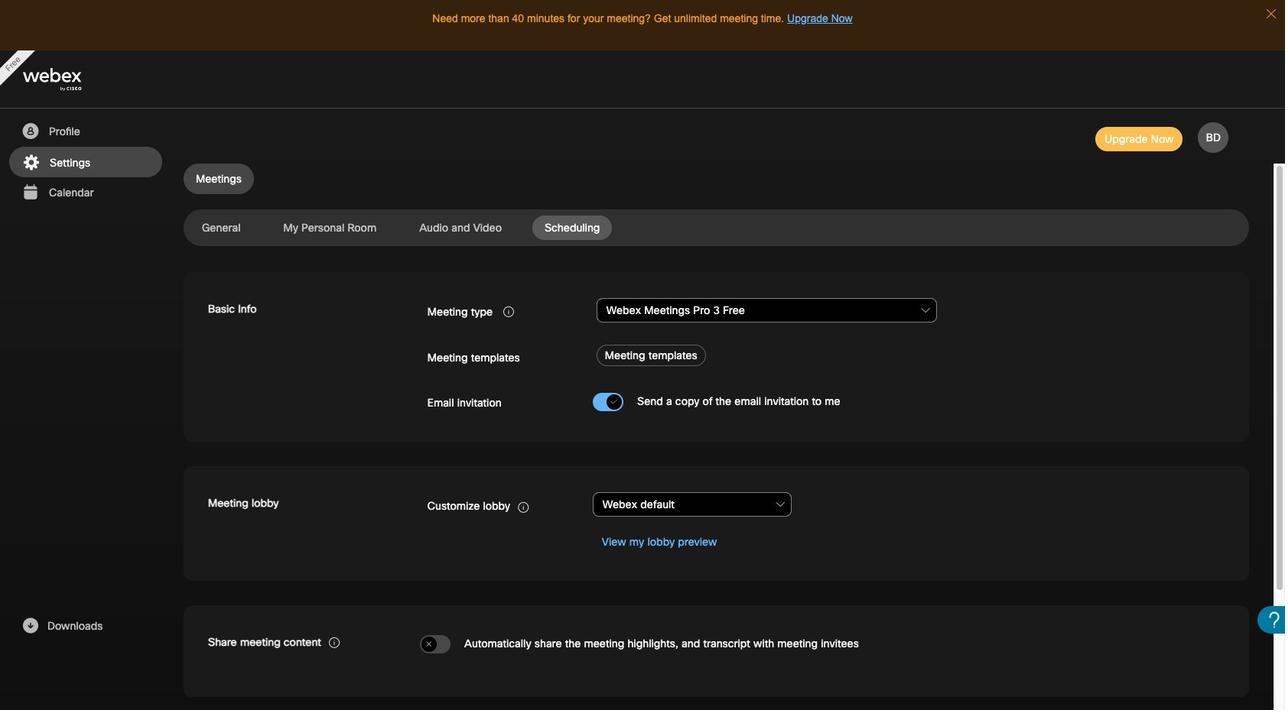 Task type: vqa. For each thing, say whether or not it's contained in the screenshot.
Application
no



Task type: locate. For each thing, give the bounding box(es) containing it.
2 tab list from the top
[[184, 216, 1249, 240]]

mds check_bold image
[[610, 398, 618, 408]]

tab list
[[184, 164, 1249, 194], [184, 216, 1249, 240]]

0 vertical spatial tab list
[[184, 164, 1249, 194]]

mds cancel_bold image
[[425, 641, 433, 651]]

banner
[[0, 50, 1285, 109]]

1 vertical spatial tab list
[[184, 216, 1249, 240]]

mds meetings_filled image
[[21, 184, 40, 202]]



Task type: describe. For each thing, give the bounding box(es) containing it.
mds people circle_filled image
[[21, 122, 40, 141]]

cisco webex image
[[23, 68, 115, 91]]

mds settings_filled image
[[21, 154, 41, 172]]

1 tab list from the top
[[184, 164, 1249, 194]]

mds content download_filled image
[[21, 617, 40, 636]]



